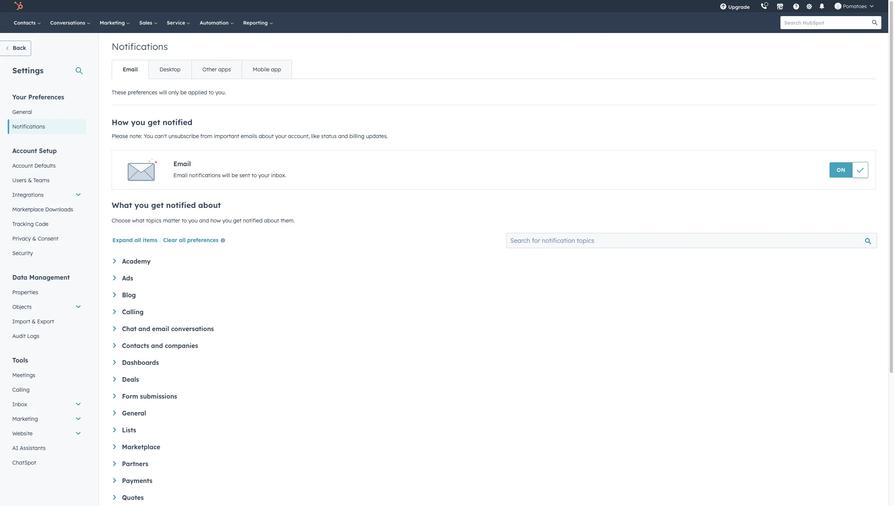 Task type: vqa. For each thing, say whether or not it's contained in the screenshot.
christina overa icon
no



Task type: describe. For each thing, give the bounding box(es) containing it.
management
[[29, 274, 70, 281]]

you up note:
[[131, 117, 145, 127]]

privacy & consent link
[[8, 231, 86, 246]]

calling inside "link"
[[12, 386, 30, 393]]

automation link
[[195, 12, 239, 33]]

inbox.
[[271, 172, 286, 179]]

tools
[[12, 356, 28, 364]]

you right how
[[222, 217, 232, 224]]

emails
[[241, 133, 257, 140]]

mobile
[[253, 66, 269, 73]]

notified for notifications
[[163, 117, 192, 127]]

lists button
[[113, 426, 874, 434]]

0 vertical spatial your
[[275, 133, 287, 140]]

& for teams
[[28, 177, 32, 184]]

choose
[[112, 217, 131, 224]]

form submissions button
[[113, 393, 874, 400]]

what
[[132, 217, 145, 224]]

partners
[[122, 460, 148, 468]]

how
[[112, 117, 129, 127]]

you
[[144, 133, 153, 140]]

what
[[112, 200, 132, 210]]

0 vertical spatial about
[[259, 133, 274, 140]]

account defaults
[[12, 162, 56, 169]]

audit logs
[[12, 333, 39, 340]]

upgrade
[[728, 4, 750, 10]]

conversations
[[50, 20, 87, 26]]

integrations button
[[8, 188, 86, 202]]

back
[[13, 45, 26, 51]]

inbox button
[[8, 397, 86, 412]]

account for account setup
[[12, 147, 37, 155]]

2 vertical spatial about
[[264, 217, 279, 224]]

notifications button
[[815, 0, 828, 12]]

automation
[[200, 20, 230, 26]]

what you get notified about
[[112, 200, 221, 210]]

will for be
[[222, 172, 230, 179]]

Search HubSpot search field
[[780, 16, 874, 29]]

notified for how you get notified
[[166, 200, 196, 210]]

caret image for form submissions
[[113, 394, 116, 399]]

settings link
[[804, 2, 814, 10]]

desktop button
[[148, 60, 191, 79]]

preferences
[[28, 93, 64, 101]]

please note: you can't unsubscribe from important emails about your account, like status and billing updates.
[[112, 133, 388, 140]]

other apps
[[202, 66, 231, 73]]

sales link
[[135, 12, 162, 33]]

account defaults link
[[8, 158, 86, 173]]

sales
[[139, 20, 154, 26]]

meetings link
[[8, 368, 86, 383]]

deals button
[[113, 376, 874, 383]]

quotes button
[[113, 494, 874, 502]]

chat and email conversations button
[[113, 325, 874, 333]]

expand all items
[[112, 237, 157, 244]]

hubspot image
[[14, 2, 23, 11]]

settings
[[12, 66, 44, 75]]

general link
[[8, 105, 86, 119]]

1 vertical spatial about
[[198, 200, 221, 210]]

quotes
[[122, 494, 144, 502]]

consent
[[38, 235, 58, 242]]

lists
[[122, 426, 136, 434]]

contacts and companies button
[[113, 342, 874, 350]]

& for consent
[[32, 235, 36, 242]]

export
[[37, 318, 54, 325]]

calling icon button
[[757, 1, 771, 11]]

data
[[12, 274, 27, 281]]

conversations
[[171, 325, 214, 333]]

2 horizontal spatial to
[[252, 172, 257, 179]]

audit logs link
[[8, 329, 86, 343]]

and left billing
[[338, 133, 348, 140]]

blog button
[[113, 291, 874, 299]]

caret image for dashboards
[[113, 360, 116, 365]]

back link
[[0, 41, 31, 56]]

calling button
[[113, 308, 874, 316]]

users & teams link
[[8, 173, 86, 188]]

contacts for contacts
[[14, 20, 37, 26]]

conversations link
[[46, 12, 95, 33]]

apps
[[218, 66, 231, 73]]

marketing button
[[8, 412, 86, 426]]

tracking code link
[[8, 217, 86, 231]]

sent
[[239, 172, 250, 179]]

caret image for quotes
[[113, 495, 116, 500]]

1 horizontal spatial general
[[122, 409, 146, 417]]

2 vertical spatial notified
[[243, 217, 263, 224]]

mobile app button
[[242, 60, 292, 79]]

account for account defaults
[[12, 162, 33, 169]]

objects button
[[8, 300, 86, 314]]

chatspot
[[12, 459, 36, 466]]

email inside email button
[[123, 66, 138, 73]]

service
[[167, 20, 187, 26]]

your preferences
[[12, 93, 64, 101]]

clear all preferences
[[163, 237, 219, 244]]

service link
[[162, 12, 195, 33]]

caret image for partners
[[113, 461, 116, 466]]

other
[[202, 66, 217, 73]]

academy button
[[113, 257, 874, 265]]

how you get notified
[[112, 117, 192, 127]]

settings image
[[806, 3, 813, 10]]

caret image for contacts and companies
[[113, 343, 116, 348]]

you.
[[215, 89, 226, 96]]

account,
[[288, 133, 310, 140]]

these
[[112, 89, 126, 96]]

account setup element
[[8, 147, 86, 261]]

objects
[[12, 304, 32, 310]]

notifications inside notifications link
[[12, 123, 45, 130]]

caret image for payments
[[113, 478, 116, 483]]

marketplaces image
[[777, 3, 784, 10]]

tracking
[[12, 221, 34, 228]]

caret image for deals
[[113, 377, 116, 382]]

menu containing pomatoes
[[714, 0, 879, 12]]

0 horizontal spatial your
[[258, 172, 270, 179]]

get for how you get notified
[[151, 200, 164, 210]]

1 vertical spatial email
[[173, 160, 191, 168]]

applied
[[188, 89, 207, 96]]

meetings
[[12, 372, 35, 379]]

items
[[143, 237, 157, 244]]

1 horizontal spatial be
[[232, 172, 238, 179]]

academy
[[122, 257, 151, 265]]

privacy & consent
[[12, 235, 58, 242]]

tyler black image
[[835, 3, 842, 10]]

ads
[[122, 274, 133, 282]]

email notifications will be sent to your inbox.
[[173, 172, 286, 179]]

marketing inside marketing button
[[12, 416, 38, 422]]



Task type: locate. For each thing, give the bounding box(es) containing it.
from
[[200, 133, 212, 140]]

please
[[112, 133, 128, 140]]

caret image for general
[[113, 411, 116, 415]]

setup
[[39, 147, 57, 155]]

downloads
[[45, 206, 73, 213]]

0 horizontal spatial all
[[134, 237, 141, 244]]

caret image inside general dropdown button
[[113, 411, 116, 415]]

1 horizontal spatial your
[[275, 133, 287, 140]]

preferences down choose what topics matter to you and how you get notified about them.
[[187, 237, 219, 244]]

billing
[[349, 133, 364, 140]]

caret image inside calling dropdown button
[[113, 309, 116, 314]]

form
[[122, 393, 138, 400]]

2 all from the left
[[179, 237, 186, 244]]

email
[[123, 66, 138, 73], [173, 160, 191, 168], [173, 172, 187, 179]]

chat and email conversations
[[122, 325, 214, 333]]

1 all from the left
[[134, 237, 141, 244]]

data management element
[[8, 273, 86, 343]]

to
[[209, 89, 214, 96], [252, 172, 257, 179], [182, 217, 187, 224]]

clear
[[163, 237, 177, 244]]

1 vertical spatial be
[[232, 172, 238, 179]]

preferences right these
[[128, 89, 157, 96]]

1 vertical spatial to
[[252, 172, 257, 179]]

all right clear at the left top
[[179, 237, 186, 244]]

tracking code
[[12, 221, 48, 228]]

0 horizontal spatial preferences
[[128, 89, 157, 96]]

navigation containing email
[[112, 60, 292, 79]]

note:
[[130, 133, 142, 140]]

website button
[[8, 426, 86, 441]]

0 horizontal spatial calling
[[12, 386, 30, 393]]

you up clear all preferences
[[188, 217, 198, 224]]

get up you
[[148, 117, 160, 127]]

0 vertical spatial marketplace
[[12, 206, 44, 213]]

marketing left sales
[[100, 20, 126, 26]]

how
[[210, 217, 221, 224]]

marketplace downloads
[[12, 206, 73, 213]]

1 vertical spatial calling
[[12, 386, 30, 393]]

1 vertical spatial will
[[222, 172, 230, 179]]

caret image inside payments dropdown button
[[113, 478, 116, 483]]

marketing inside marketing link
[[100, 20, 126, 26]]

0 horizontal spatial will
[[159, 89, 167, 96]]

all for expand
[[134, 237, 141, 244]]

mobile app
[[253, 66, 281, 73]]

2 account from the top
[[12, 162, 33, 169]]

and down email
[[151, 342, 163, 350]]

these preferences will only be applied to you.
[[112, 89, 226, 96]]

4 caret image from the top
[[113, 343, 116, 348]]

help button
[[790, 0, 803, 12]]

all for clear
[[179, 237, 186, 244]]

& inside import & export link
[[32, 318, 36, 325]]

marketplaces button
[[772, 0, 788, 12]]

calling icon image
[[761, 3, 767, 10]]

marketplace downloads link
[[8, 202, 86, 217]]

assistants
[[20, 445, 46, 452]]

caret image for academy
[[113, 259, 116, 264]]

caret image inside the partners dropdown button
[[113, 461, 116, 466]]

0 horizontal spatial be
[[180, 89, 187, 96]]

8 caret image from the top
[[113, 444, 116, 449]]

caret image inside ads dropdown button
[[113, 276, 116, 280]]

caret image for ads
[[113, 276, 116, 280]]

contacts up dashboards
[[122, 342, 149, 350]]

upgrade image
[[720, 3, 727, 10]]

6 caret image from the top
[[113, 377, 116, 382]]

0 vertical spatial marketing
[[100, 20, 126, 26]]

marketplace for marketplace downloads
[[12, 206, 44, 213]]

calling up 'chat'
[[122, 308, 144, 316]]

5 caret image from the top
[[113, 461, 116, 466]]

notified left the "them."
[[243, 217, 263, 224]]

payments
[[122, 477, 152, 485]]

10 caret image from the top
[[113, 495, 116, 500]]

unsubscribe
[[168, 133, 199, 140]]

0 vertical spatial contacts
[[14, 20, 37, 26]]

about right emails
[[259, 133, 274, 140]]

general down form
[[122, 409, 146, 417]]

will left only
[[159, 89, 167, 96]]

about up how
[[198, 200, 221, 210]]

audit
[[12, 333, 26, 340]]

account setup
[[12, 147, 57, 155]]

get
[[148, 117, 160, 127], [151, 200, 164, 210], [233, 217, 241, 224]]

caret image for chat and email conversations
[[113, 326, 116, 331]]

1 horizontal spatial calling
[[122, 308, 144, 316]]

caret image
[[113, 259, 116, 264], [113, 276, 116, 280], [113, 292, 116, 297], [113, 343, 116, 348], [113, 360, 116, 365], [113, 377, 116, 382], [113, 411, 116, 415], [113, 444, 116, 449], [113, 478, 116, 483], [113, 495, 116, 500]]

3 caret image from the top
[[113, 394, 116, 399]]

ai assistants
[[12, 445, 46, 452]]

& inside users & teams link
[[28, 177, 32, 184]]

marketplace for marketplace
[[122, 443, 160, 451]]

0 horizontal spatial contacts
[[14, 20, 37, 26]]

notifications down 'general' "link"
[[12, 123, 45, 130]]

&
[[28, 177, 32, 184], [32, 235, 36, 242], [32, 318, 36, 325]]

marketing link
[[95, 12, 135, 33]]

will left sent
[[222, 172, 230, 179]]

your preferences element
[[8, 93, 86, 134]]

2 caret image from the top
[[113, 326, 116, 331]]

caret image inside deals dropdown button
[[113, 377, 116, 382]]

1 vertical spatial notifications
[[12, 123, 45, 130]]

defaults
[[34, 162, 56, 169]]

0 vertical spatial email
[[123, 66, 138, 73]]

desktop
[[160, 66, 181, 73]]

contacts inside contacts link
[[14, 20, 37, 26]]

general down your
[[12, 109, 32, 115]]

email up these
[[123, 66, 138, 73]]

matter
[[163, 217, 180, 224]]

account up account defaults at the left top of page
[[12, 147, 37, 155]]

notifications down sales
[[112, 41, 168, 52]]

calling link
[[8, 383, 86, 397]]

0 horizontal spatial marketing
[[12, 416, 38, 422]]

will for only
[[159, 89, 167, 96]]

0 vertical spatial get
[[148, 117, 160, 127]]

0 vertical spatial &
[[28, 177, 32, 184]]

5 caret image from the top
[[113, 360, 116, 365]]

caret image inside quotes dropdown button
[[113, 495, 116, 500]]

all left items
[[134, 237, 141, 244]]

search button
[[868, 16, 881, 29]]

1 caret image from the top
[[113, 259, 116, 264]]

caret image inside the marketplace dropdown button
[[113, 444, 116, 449]]

2 vertical spatial &
[[32, 318, 36, 325]]

2 vertical spatial email
[[173, 172, 187, 179]]

notifications
[[189, 172, 221, 179]]

9 caret image from the top
[[113, 478, 116, 483]]

form submissions
[[122, 393, 177, 400]]

will
[[159, 89, 167, 96], [222, 172, 230, 179]]

hubspot link
[[9, 2, 29, 11]]

1 horizontal spatial marketing
[[100, 20, 126, 26]]

1 vertical spatial get
[[151, 200, 164, 210]]

account up users
[[12, 162, 33, 169]]

logs
[[27, 333, 39, 340]]

caret image
[[113, 309, 116, 314], [113, 326, 116, 331], [113, 394, 116, 399], [113, 427, 116, 432], [113, 461, 116, 466]]

preferences inside button
[[187, 237, 219, 244]]

& inside privacy & consent link
[[32, 235, 36, 242]]

updates.
[[366, 133, 388, 140]]

navigation
[[112, 60, 292, 79]]

1 horizontal spatial to
[[209, 89, 214, 96]]

1 account from the top
[[12, 147, 37, 155]]

general inside "link"
[[12, 109, 32, 115]]

get up topics
[[151, 200, 164, 210]]

important
[[214, 133, 239, 140]]

1 vertical spatial notified
[[166, 200, 196, 210]]

your
[[275, 133, 287, 140], [258, 172, 270, 179]]

and left how
[[199, 217, 209, 224]]

marketplace inside account setup element
[[12, 206, 44, 213]]

1 vertical spatial marketplace
[[122, 443, 160, 451]]

notifications image
[[818, 3, 825, 10]]

2 caret image from the top
[[113, 276, 116, 280]]

4 caret image from the top
[[113, 427, 116, 432]]

you up what
[[134, 200, 149, 210]]

marketing up "website"
[[12, 416, 38, 422]]

1 vertical spatial &
[[32, 235, 36, 242]]

0 horizontal spatial marketplace
[[12, 206, 44, 213]]

notified up unsubscribe
[[163, 117, 192, 127]]

your left "inbox." at the left top of the page
[[258, 172, 270, 179]]

deals
[[122, 376, 139, 383]]

get for notifications
[[148, 117, 160, 127]]

expand all items button
[[112, 237, 157, 244]]

menu
[[714, 0, 879, 12]]

0 vertical spatial preferences
[[128, 89, 157, 96]]

0 vertical spatial notified
[[163, 117, 192, 127]]

be right only
[[180, 89, 187, 96]]

caret image inside academy dropdown button
[[113, 259, 116, 264]]

2 vertical spatial get
[[233, 217, 241, 224]]

1 vertical spatial your
[[258, 172, 270, 179]]

on
[[837, 167, 845, 173]]

7 caret image from the top
[[113, 411, 116, 415]]

chat
[[122, 325, 136, 333]]

get right how
[[233, 217, 241, 224]]

pomatoes button
[[830, 0, 878, 12]]

0 vertical spatial general
[[12, 109, 32, 115]]

caret image inside the chat and email conversations "dropdown button"
[[113, 326, 116, 331]]

help image
[[793, 3, 800, 10]]

0 vertical spatial to
[[209, 89, 214, 96]]

Search for notification topics search field
[[506, 233, 877, 248]]

to right sent
[[252, 172, 257, 179]]

caret image inside blog dropdown button
[[113, 292, 116, 297]]

contacts and companies
[[122, 342, 198, 350]]

1 vertical spatial general
[[122, 409, 146, 417]]

your left account,
[[275, 133, 287, 140]]

security
[[12, 250, 33, 257]]

reporting link
[[239, 12, 278, 33]]

preferences
[[128, 89, 157, 96], [187, 237, 219, 244]]

& right the privacy
[[32, 235, 36, 242]]

marketplace down integrations on the top of page
[[12, 206, 44, 213]]

import
[[12, 318, 30, 325]]

& right users
[[28, 177, 32, 184]]

and right 'chat'
[[138, 325, 150, 333]]

caret image for marketplace
[[113, 444, 116, 449]]

1 vertical spatial account
[[12, 162, 33, 169]]

tools element
[[8, 356, 86, 470]]

1 vertical spatial preferences
[[187, 237, 219, 244]]

all inside button
[[179, 237, 186, 244]]

users & teams
[[12, 177, 50, 184]]

calling up inbox
[[12, 386, 30, 393]]

caret image for lists
[[113, 427, 116, 432]]

0 vertical spatial will
[[159, 89, 167, 96]]

account
[[12, 147, 37, 155], [12, 162, 33, 169]]

1 horizontal spatial all
[[179, 237, 186, 244]]

about left the "them."
[[264, 217, 279, 224]]

caret image inside lists dropdown button
[[113, 427, 116, 432]]

marketplace button
[[113, 443, 874, 451]]

1 vertical spatial marketing
[[12, 416, 38, 422]]

email
[[152, 325, 169, 333]]

0 vertical spatial be
[[180, 89, 187, 96]]

0 vertical spatial calling
[[122, 308, 144, 316]]

caret image for calling
[[113, 309, 116, 314]]

0 vertical spatial notifications
[[112, 41, 168, 52]]

1 caret image from the top
[[113, 309, 116, 314]]

caret image inside contacts and companies 'dropdown button'
[[113, 343, 116, 348]]

notified up matter
[[166, 200, 196, 210]]

0 vertical spatial account
[[12, 147, 37, 155]]

submissions
[[140, 393, 177, 400]]

you
[[131, 117, 145, 127], [134, 200, 149, 210], [188, 217, 198, 224], [222, 217, 232, 224]]

to right matter
[[182, 217, 187, 224]]

privacy
[[12, 235, 31, 242]]

1 horizontal spatial contacts
[[122, 342, 149, 350]]

1 horizontal spatial preferences
[[187, 237, 219, 244]]

blog
[[122, 291, 136, 299]]

contacts for contacts and companies
[[122, 342, 149, 350]]

contacts down "hubspot" link
[[14, 20, 37, 26]]

caret image inside 'form submissions' dropdown button
[[113, 394, 116, 399]]

general button
[[113, 409, 874, 417]]

3 caret image from the top
[[113, 292, 116, 297]]

marketplace up partners
[[122, 443, 160, 451]]

0 horizontal spatial general
[[12, 109, 32, 115]]

1 horizontal spatial notifications
[[112, 41, 168, 52]]

dashboards
[[122, 359, 159, 366]]

teams
[[33, 177, 50, 184]]

other apps button
[[191, 60, 242, 79]]

0 horizontal spatial to
[[182, 217, 187, 224]]

marketing
[[100, 20, 126, 26], [12, 416, 38, 422]]

be left sent
[[232, 172, 238, 179]]

email up notifications
[[173, 160, 191, 168]]

import & export link
[[8, 314, 86, 329]]

notified
[[163, 117, 192, 127], [166, 200, 196, 210], [243, 217, 263, 224]]

email left notifications
[[173, 172, 187, 179]]

1 horizontal spatial will
[[222, 172, 230, 179]]

search image
[[872, 20, 878, 25]]

notifications
[[112, 41, 168, 52], [12, 123, 45, 130]]

caret image inside dashboards dropdown button
[[113, 360, 116, 365]]

& left export
[[32, 318, 36, 325]]

1 horizontal spatial marketplace
[[122, 443, 160, 451]]

2 vertical spatial to
[[182, 217, 187, 224]]

menu item
[[755, 0, 757, 12]]

0 horizontal spatial notifications
[[12, 123, 45, 130]]

caret image for blog
[[113, 292, 116, 297]]

like
[[311, 133, 320, 140]]

and
[[338, 133, 348, 140], [199, 217, 209, 224], [138, 325, 150, 333], [151, 342, 163, 350]]

to left you.
[[209, 89, 214, 96]]

1 vertical spatial contacts
[[122, 342, 149, 350]]

app
[[271, 66, 281, 73]]

& for export
[[32, 318, 36, 325]]



